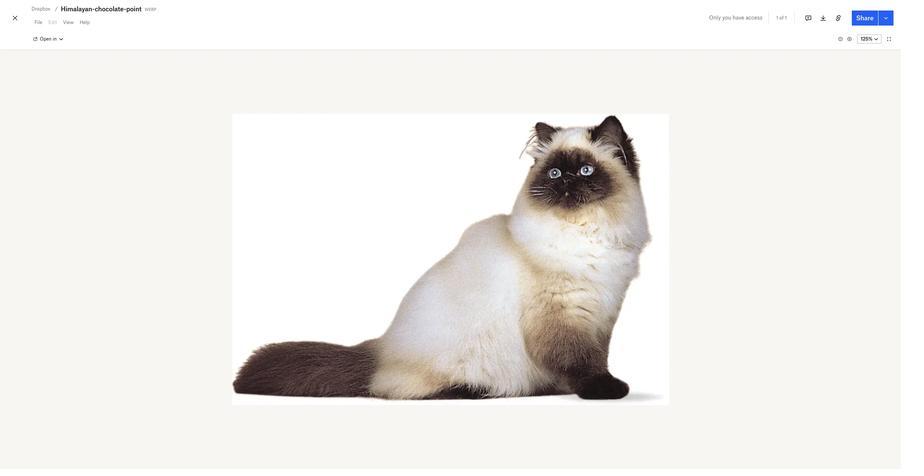 Task type: describe. For each thing, give the bounding box(es) containing it.
1 1 from the left
[[777, 15, 779, 21]]

dropbox
[[32, 6, 50, 12]]

webp
[[145, 6, 156, 12]]

125% button
[[858, 35, 882, 44]]

in
[[53, 36, 57, 42]]

file button
[[32, 17, 45, 29]]

dropbox button
[[29, 5, 53, 14]]

help button
[[77, 17, 93, 29]]

point
[[126, 5, 142, 13]]

open in button
[[29, 33, 67, 45]]

125%
[[861, 36, 873, 42]]



Task type: locate. For each thing, give the bounding box(es) containing it.
share
[[857, 14, 874, 22]]

1
[[777, 15, 779, 21], [785, 15, 787, 21]]

0 horizontal spatial 1
[[777, 15, 779, 21]]

open
[[40, 36, 52, 42]]

file
[[35, 20, 42, 25]]

of
[[780, 15, 784, 21]]

share button
[[852, 11, 879, 26]]

1 right 'of'
[[785, 15, 787, 21]]

None field
[[0, 0, 57, 8]]

close image
[[11, 12, 20, 24]]

himalayan-
[[61, 5, 95, 13]]

chocolate-
[[95, 5, 126, 13]]

1 left 'of'
[[777, 15, 779, 21]]

only you have access
[[710, 14, 763, 21]]

have
[[733, 14, 745, 21]]

1 of 1
[[777, 15, 787, 21]]

view button
[[60, 17, 77, 29]]

access
[[746, 14, 763, 21]]

2 1 from the left
[[785, 15, 787, 21]]

you
[[723, 14, 732, 21]]

/
[[55, 6, 58, 12]]

open in
[[40, 36, 57, 42]]

1 horizontal spatial 1
[[785, 15, 787, 21]]

/ himalayan-chocolate-point webp
[[55, 5, 156, 13]]

help
[[80, 20, 90, 25]]

only
[[710, 14, 721, 21]]

view
[[63, 20, 74, 25]]



Task type: vqa. For each thing, say whether or not it's contained in the screenshot.
view popup button
yes



